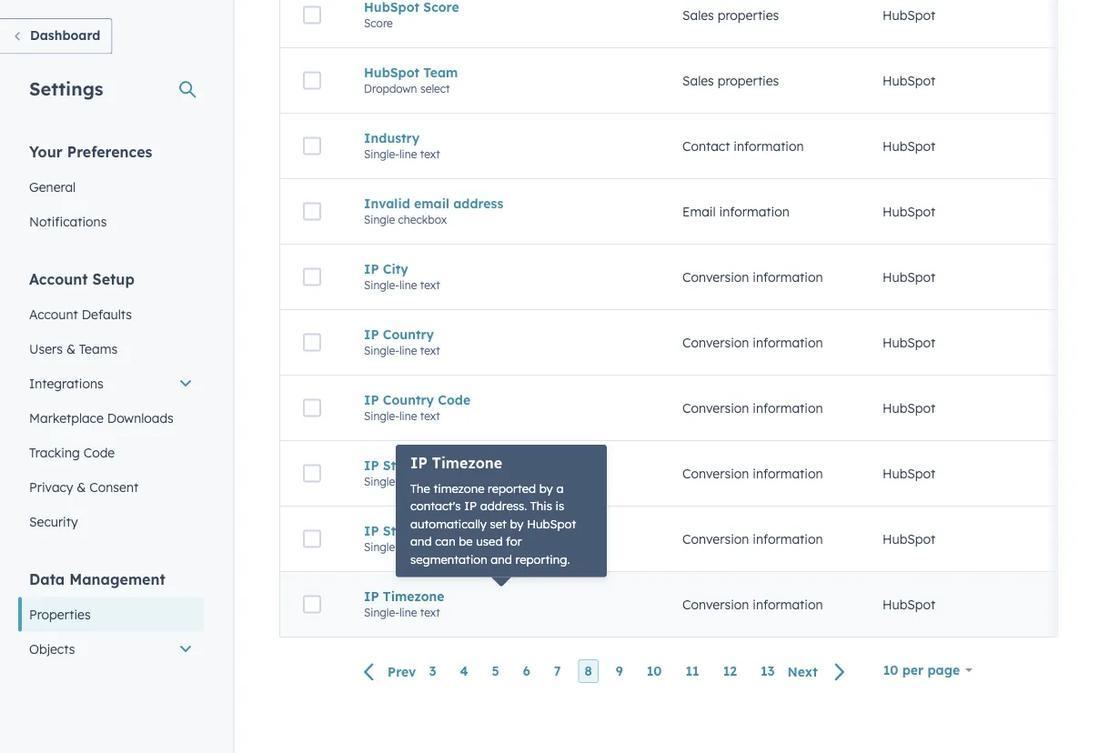 Task type: describe. For each thing, give the bounding box(es) containing it.
address
[[454, 195, 504, 211]]

information for ip state code/region code
[[753, 466, 823, 482]]

checkbox
[[398, 213, 447, 226]]

set
[[490, 517, 507, 532]]

9 button
[[610, 660, 630, 684]]

state
[[383, 458, 417, 474]]

contact
[[683, 138, 730, 154]]

segmentation
[[411, 552, 488, 567]]

teams
[[79, 341, 118, 357]]

privacy
[[29, 479, 73, 495]]

privacy & consent link
[[18, 470, 204, 505]]

7 button
[[548, 660, 567, 684]]

conversion information for ip country code
[[683, 400, 823, 416]]

integrations
[[29, 375, 103, 391]]

hubspot for ip timezone
[[883, 597, 936, 613]]

ip for ip state/region
[[364, 523, 379, 539]]

ip timezone button
[[364, 589, 639, 605]]

tracking code link
[[18, 436, 204, 470]]

invalid email address single checkbox
[[364, 195, 504, 226]]

email
[[414, 195, 450, 211]]

single- inside ip timezone single-line text
[[364, 606, 400, 620]]

12
[[723, 664, 737, 680]]

ip country code single-line text
[[364, 392, 471, 423]]

data management element
[[18, 569, 204, 736]]

conversion information for ip state code/region code
[[683, 466, 823, 482]]

ip down the timezone
[[464, 499, 477, 514]]

account for account defaults
[[29, 306, 78, 322]]

prev button
[[353, 660, 423, 684]]

prev
[[388, 664, 416, 680]]

hubspot for ip country
[[883, 335, 936, 351]]

ip timezone the timezone reported by a contact's ip address. this is automatically set by hubspot and can be used for segmentation and reporting.
[[411, 454, 576, 567]]

ip timezone tooltip
[[396, 445, 607, 578]]

is
[[556, 499, 565, 514]]

account setup element
[[18, 269, 204, 539]]

ip country single-line text
[[364, 327, 440, 357]]

consent
[[89, 479, 138, 495]]

6 button
[[517, 660, 537, 684]]

a
[[556, 481, 564, 496]]

users & teams
[[29, 341, 118, 357]]

ip state code/region code button
[[364, 458, 639, 474]]

preferences
[[67, 142, 152, 161]]

ip for ip country
[[364, 327, 379, 342]]

single- inside ip country code single-line text
[[364, 409, 400, 423]]

information for ip country
[[753, 335, 823, 351]]

be
[[459, 534, 473, 549]]

reported
[[488, 481, 536, 496]]

industry
[[364, 130, 420, 146]]

data management
[[29, 570, 165, 588]]

team
[[424, 64, 458, 80]]

account defaults link
[[18, 297, 204, 332]]

timezone for ip timezone the timezone reported by a contact's ip address. this is automatically set by hubspot and can be used for segmentation and reporting.
[[432, 454, 503, 472]]

ip state/region button
[[364, 523, 639, 539]]

ip timezone single-line text
[[364, 589, 445, 620]]

city
[[383, 261, 409, 277]]

general link
[[18, 170, 204, 204]]

management
[[69, 570, 165, 588]]

single- inside "ip state/region single-line text"
[[364, 540, 400, 554]]

13
[[761, 664, 775, 680]]

conversion information for ip city
[[683, 269, 823, 285]]

& for users
[[66, 341, 75, 357]]

country for code
[[383, 392, 434, 408]]

account for account setup
[[29, 270, 88, 288]]

4 button
[[454, 660, 475, 684]]

state/region
[[383, 523, 469, 539]]

ip for ip country code
[[364, 392, 379, 408]]

line inside ip timezone single-line text
[[400, 606, 417, 620]]

13 button
[[754, 660, 781, 684]]

information for ip city
[[753, 269, 823, 285]]

ip country button
[[364, 327, 639, 342]]

5
[[492, 664, 499, 680]]

can
[[435, 534, 456, 549]]

marketplace
[[29, 410, 104, 426]]

10 for 10
[[647, 664, 662, 680]]

tab panel containing sales properties
[[265, 0, 1100, 704]]

conversion for ip state/region
[[683, 531, 749, 547]]

pagination navigation
[[353, 660, 857, 684]]

privacy & consent
[[29, 479, 138, 495]]

5 button
[[486, 660, 506, 684]]

contact information
[[683, 138, 804, 154]]

sales for score
[[683, 7, 714, 23]]

invalid email address button
[[364, 195, 639, 211]]

sales for dropdown select
[[683, 73, 714, 89]]

4
[[460, 664, 468, 680]]

next
[[788, 664, 818, 680]]

invalid
[[364, 195, 410, 211]]

text inside ip country single-line text
[[420, 344, 440, 357]]

line inside ip country code single-line text
[[400, 409, 417, 423]]

10 per page
[[884, 663, 960, 679]]

your preferences element
[[18, 142, 204, 239]]

timezone for ip timezone single-line text
[[383, 589, 445, 605]]

6
[[523, 664, 530, 680]]

your
[[29, 142, 63, 161]]

setup
[[92, 270, 135, 288]]

information for ip state/region
[[753, 531, 823, 547]]

conversion for ip country code
[[683, 400, 749, 416]]

hubspot for invalid email address
[[883, 204, 936, 220]]

line inside "ip state/region single-line text"
[[400, 540, 417, 554]]

page
[[928, 663, 960, 679]]

objects button
[[18, 632, 204, 667]]

single- inside industry single-line text
[[364, 147, 400, 161]]

used
[[476, 534, 503, 549]]

hubspot for ip state code/region code
[[883, 466, 936, 482]]

notifications link
[[18, 204, 204, 239]]

notifications
[[29, 213, 107, 229]]

properties
[[29, 607, 91, 623]]

line inside ip city single-line text
[[400, 278, 417, 292]]

code inside ip state code/region code single-line text
[[509, 458, 542, 474]]

conversion information for ip country
[[683, 335, 823, 351]]

code inside account setup element
[[83, 445, 115, 461]]

conversion information for ip state/region
[[683, 531, 823, 547]]

hubspot team dropdown select
[[364, 64, 458, 95]]

8 button
[[578, 660, 599, 684]]

text inside ip city single-line text
[[420, 278, 440, 292]]

single- inside ip city single-line text
[[364, 278, 400, 292]]

line inside ip state code/region code single-line text
[[400, 475, 417, 489]]

11
[[686, 664, 700, 680]]

select
[[420, 82, 450, 95]]

ip for ip city
[[364, 261, 379, 277]]

defaults
[[82, 306, 132, 322]]

account defaults
[[29, 306, 132, 322]]

0 horizontal spatial and
[[411, 534, 432, 549]]



Task type: locate. For each thing, give the bounding box(es) containing it.
country inside ip country single-line text
[[383, 327, 434, 342]]

3 text from the top
[[420, 344, 440, 357]]

3 conversion information from the top
[[683, 400, 823, 416]]

1 sales from the top
[[683, 7, 714, 23]]

7
[[554, 664, 561, 680]]

0 vertical spatial sales
[[683, 7, 714, 23]]

per
[[903, 663, 924, 679]]

1 vertical spatial sales
[[683, 73, 714, 89]]

timezone
[[434, 481, 485, 496]]

text
[[420, 147, 440, 161], [420, 278, 440, 292], [420, 344, 440, 357], [420, 409, 440, 423], [420, 475, 440, 489], [420, 540, 440, 554], [420, 606, 440, 620]]

6 conversion from the top
[[683, 597, 749, 613]]

line down "industry"
[[400, 147, 417, 161]]

ip for ip state code/region code
[[364, 458, 379, 474]]

information for invalid email address
[[720, 204, 790, 220]]

1 text from the top
[[420, 147, 440, 161]]

7 text from the top
[[420, 606, 440, 620]]

hubspot for industry
[[883, 138, 936, 154]]

0 vertical spatial timezone
[[432, 454, 503, 472]]

12 button
[[717, 660, 744, 684]]

account up "users"
[[29, 306, 78, 322]]

single- down "industry"
[[364, 147, 400, 161]]

hubspot for hubspot team
[[883, 73, 936, 89]]

text up code/region
[[420, 409, 440, 423]]

for
[[506, 534, 522, 549]]

2 text from the top
[[420, 278, 440, 292]]

text up contact's
[[420, 475, 440, 489]]

single- inside ip state code/region code single-line text
[[364, 475, 400, 489]]

ip left state/region
[[364, 523, 379, 539]]

conversion information for ip timezone
[[683, 597, 823, 613]]

8
[[585, 664, 592, 680]]

1 conversion from the top
[[683, 269, 749, 285]]

sales properties for score
[[683, 7, 779, 23]]

information for ip country code
[[753, 400, 823, 416]]

properties for score
[[718, 7, 779, 23]]

objects
[[29, 641, 75, 657]]

timezone down the segmentation
[[383, 589, 445, 605]]

4 text from the top
[[420, 409, 440, 423]]

text down state/region
[[420, 540, 440, 554]]

single- down 'state'
[[364, 475, 400, 489]]

properties for dropdown select
[[718, 73, 779, 89]]

1 vertical spatial by
[[510, 517, 524, 532]]

1 vertical spatial timezone
[[383, 589, 445, 605]]

0 vertical spatial properties
[[718, 7, 779, 23]]

& for privacy
[[77, 479, 86, 495]]

0 horizontal spatial code
[[83, 445, 115, 461]]

ip city single-line text
[[364, 261, 440, 292]]

and down used
[[491, 552, 512, 567]]

downloads
[[107, 410, 174, 426]]

timezone inside ip timezone single-line text
[[383, 589, 445, 605]]

by
[[540, 481, 553, 496], [510, 517, 524, 532]]

3 conversion from the top
[[683, 400, 749, 416]]

and left can
[[411, 534, 432, 549]]

dashboard
[[30, 27, 100, 43]]

country
[[383, 327, 434, 342], [383, 392, 434, 408]]

1 vertical spatial properties
[[718, 73, 779, 89]]

properties
[[718, 7, 779, 23], [718, 73, 779, 89]]

line down city
[[400, 278, 417, 292]]

3
[[429, 664, 436, 680]]

ip inside ip city single-line text
[[364, 261, 379, 277]]

2 conversion from the top
[[683, 335, 749, 351]]

4 line from the top
[[400, 409, 417, 423]]

code down marketplace downloads
[[83, 445, 115, 461]]

single-
[[364, 147, 400, 161], [364, 278, 400, 292], [364, 344, 400, 357], [364, 409, 400, 423], [364, 475, 400, 489], [364, 540, 400, 554], [364, 606, 400, 620]]

2 line from the top
[[400, 278, 417, 292]]

timezone inside ip timezone the timezone reported by a contact's ip address. this is automatically set by hubspot and can be used for segmentation and reporting.
[[432, 454, 503, 472]]

3 single- from the top
[[364, 344, 400, 357]]

10 inside button
[[647, 664, 662, 680]]

marketplace downloads link
[[18, 401, 204, 436]]

1 vertical spatial country
[[383, 392, 434, 408]]

0 horizontal spatial &
[[66, 341, 75, 357]]

4 conversion from the top
[[683, 466, 749, 482]]

10
[[884, 663, 899, 679], [647, 664, 662, 680]]

users & teams link
[[18, 332, 204, 366]]

0 vertical spatial and
[[411, 534, 432, 549]]

ip left 'state'
[[364, 458, 379, 474]]

6 text from the top
[[420, 540, 440, 554]]

single- inside ip country single-line text
[[364, 344, 400, 357]]

0 vertical spatial by
[[540, 481, 553, 496]]

3 button
[[423, 660, 443, 684]]

ip
[[364, 261, 379, 277], [364, 327, 379, 342], [364, 392, 379, 408], [411, 454, 428, 472], [364, 458, 379, 474], [464, 499, 477, 514], [364, 523, 379, 539], [364, 589, 379, 605]]

automatically
[[411, 517, 487, 532]]

code up code/region
[[438, 392, 471, 408]]

text up ip country single-line text
[[420, 278, 440, 292]]

code inside ip country code single-line text
[[438, 392, 471, 408]]

7 line from the top
[[400, 606, 417, 620]]

1 vertical spatial sales properties
[[683, 73, 779, 89]]

settings
[[29, 77, 103, 100]]

country for single-
[[383, 327, 434, 342]]

ip up the
[[411, 454, 428, 472]]

country down ip city single-line text
[[383, 327, 434, 342]]

general
[[29, 179, 76, 195]]

2 account from the top
[[29, 306, 78, 322]]

0 vertical spatial account
[[29, 270, 88, 288]]

5 single- from the top
[[364, 475, 400, 489]]

text inside ip country code single-line text
[[420, 409, 440, 423]]

line down 'state'
[[400, 475, 417, 489]]

tracking code
[[29, 445, 115, 461]]

6 conversion information from the top
[[683, 597, 823, 613]]

& right privacy at the bottom left of page
[[77, 479, 86, 495]]

ip inside "ip state/region single-line text"
[[364, 523, 379, 539]]

text down the segmentation
[[420, 606, 440, 620]]

1 conversion information from the top
[[683, 269, 823, 285]]

account inside 'link'
[[29, 306, 78, 322]]

hubspot inside ip timezone the timezone reported by a contact's ip address. this is automatically set by hubspot and can be used for segmentation and reporting.
[[527, 517, 576, 532]]

single- up 'state'
[[364, 409, 400, 423]]

2 sales from the top
[[683, 73, 714, 89]]

text inside "ip state/region single-line text"
[[420, 540, 440, 554]]

next button
[[781, 660, 857, 684]]

line up ip country code single-line text
[[400, 344, 417, 357]]

ip for ip timezone
[[364, 589, 379, 605]]

1 horizontal spatial 10
[[884, 663, 899, 679]]

contact's
[[411, 499, 461, 514]]

10 button
[[641, 660, 669, 684]]

conversion for ip city
[[683, 269, 749, 285]]

0 vertical spatial sales properties
[[683, 7, 779, 23]]

tracking
[[29, 445, 80, 461]]

5 line from the top
[[400, 475, 417, 489]]

the
[[411, 481, 430, 496]]

1 single- from the top
[[364, 147, 400, 161]]

ip down ip city single-line text
[[364, 327, 379, 342]]

1 sales properties from the top
[[683, 7, 779, 23]]

ip down "ip state/region single-line text"
[[364, 589, 379, 605]]

account setup
[[29, 270, 135, 288]]

hubspot for ip country code
[[883, 400, 936, 416]]

2 sales properties from the top
[[683, 73, 779, 89]]

by up for
[[510, 517, 524, 532]]

10 inside popup button
[[884, 663, 899, 679]]

integrations button
[[18, 366, 204, 401]]

ip left city
[[364, 261, 379, 277]]

1 horizontal spatial by
[[540, 481, 553, 496]]

1 country from the top
[[383, 327, 434, 342]]

conversion information
[[683, 269, 823, 285], [683, 335, 823, 351], [683, 400, 823, 416], [683, 466, 823, 482], [683, 531, 823, 547], [683, 597, 823, 613]]

marketplace downloads
[[29, 410, 174, 426]]

2 conversion information from the top
[[683, 335, 823, 351]]

&
[[66, 341, 75, 357], [77, 479, 86, 495]]

2 properties from the top
[[718, 73, 779, 89]]

properties link
[[18, 598, 204, 632]]

0 vertical spatial &
[[66, 341, 75, 357]]

information for ip timezone
[[753, 597, 823, 613]]

6 single- from the top
[[364, 540, 400, 554]]

& right "users"
[[66, 341, 75, 357]]

line inside ip country single-line text
[[400, 344, 417, 357]]

score
[[364, 16, 393, 30]]

this
[[530, 499, 552, 514]]

1 horizontal spatial and
[[491, 552, 512, 567]]

hubspot inside hubspot team dropdown select
[[364, 64, 420, 80]]

6 line from the top
[[400, 540, 417, 554]]

9
[[616, 664, 623, 680]]

10 right 9
[[647, 664, 662, 680]]

conversion for ip timezone
[[683, 597, 749, 613]]

2 horizontal spatial code
[[509, 458, 542, 474]]

hubspot for ip state/region
[[883, 531, 936, 547]]

country down ip country single-line text
[[383, 392, 434, 408]]

2 single- from the top
[[364, 278, 400, 292]]

conversion for ip state code/region code
[[683, 466, 749, 482]]

sales properties for dropdown select
[[683, 73, 779, 89]]

10 for 10 per page
[[884, 663, 899, 679]]

email
[[683, 204, 716, 220]]

1 account from the top
[[29, 270, 88, 288]]

email information
[[683, 204, 790, 220]]

4 conversion information from the top
[[683, 466, 823, 482]]

single
[[364, 213, 395, 226]]

1 line from the top
[[400, 147, 417, 161]]

single- down city
[[364, 278, 400, 292]]

text inside ip state code/region code single-line text
[[420, 475, 440, 489]]

code/region
[[421, 458, 505, 474]]

ip inside ip country single-line text
[[364, 327, 379, 342]]

timezone up the timezone
[[432, 454, 503, 472]]

ip down ip country single-line text
[[364, 392, 379, 408]]

ip inside ip state code/region code single-line text
[[364, 458, 379, 474]]

single- up ip country code single-line text
[[364, 344, 400, 357]]

ip inside ip country code single-line text
[[364, 392, 379, 408]]

ip state code/region code single-line text
[[364, 458, 542, 489]]

ip state/region single-line text
[[364, 523, 469, 554]]

single- down state/region
[[364, 540, 400, 554]]

line inside industry single-line text
[[400, 147, 417, 161]]

text inside ip timezone single-line text
[[420, 606, 440, 620]]

0 horizontal spatial 10
[[647, 664, 662, 680]]

code up reported
[[509, 458, 542, 474]]

tab panel
[[265, 0, 1100, 704]]

0 vertical spatial country
[[383, 327, 434, 342]]

ip inside ip timezone single-line text
[[364, 589, 379, 605]]

line up 'state'
[[400, 409, 417, 423]]

your preferences
[[29, 142, 152, 161]]

1 properties from the top
[[718, 7, 779, 23]]

text up email at the left of page
[[420, 147, 440, 161]]

single- up prev button in the left bottom of the page
[[364, 606, 400, 620]]

hubspot
[[883, 7, 936, 23], [364, 64, 420, 80], [883, 73, 936, 89], [883, 138, 936, 154], [883, 204, 936, 220], [883, 269, 936, 285], [883, 335, 936, 351], [883, 400, 936, 416], [883, 466, 936, 482], [527, 517, 576, 532], [883, 531, 936, 547], [883, 597, 936, 613]]

2 country from the top
[[383, 392, 434, 408]]

5 conversion information from the top
[[683, 531, 823, 547]]

text inside industry single-line text
[[420, 147, 440, 161]]

address.
[[480, 499, 527, 514]]

industry button
[[364, 130, 639, 146]]

dashboard link
[[0, 18, 112, 54]]

conversion
[[683, 269, 749, 285], [683, 335, 749, 351], [683, 400, 749, 416], [683, 466, 749, 482], [683, 531, 749, 547], [683, 597, 749, 613]]

dropdown
[[364, 82, 417, 95]]

code
[[438, 392, 471, 408], [83, 445, 115, 461], [509, 458, 542, 474]]

users
[[29, 341, 63, 357]]

ip country code button
[[364, 392, 639, 408]]

security link
[[18, 505, 204, 539]]

by left a
[[540, 481, 553, 496]]

5 text from the top
[[420, 475, 440, 489]]

1 horizontal spatial &
[[77, 479, 86, 495]]

1 vertical spatial and
[[491, 552, 512, 567]]

1 horizontal spatial code
[[438, 392, 471, 408]]

1 vertical spatial &
[[77, 479, 86, 495]]

7 single- from the top
[[364, 606, 400, 620]]

line up prev
[[400, 606, 417, 620]]

10 left the per
[[884, 663, 899, 679]]

3 line from the top
[[400, 344, 417, 357]]

1 vertical spatial account
[[29, 306, 78, 322]]

4 single- from the top
[[364, 409, 400, 423]]

hubspot for ip city
[[883, 269, 936, 285]]

conversion for ip country
[[683, 335, 749, 351]]

text up ip country code single-line text
[[420, 344, 440, 357]]

country inside ip country code single-line text
[[383, 392, 434, 408]]

line down state/region
[[400, 540, 417, 554]]

5 conversion from the top
[[683, 531, 749, 547]]

information for industry
[[734, 138, 804, 154]]

11 button
[[679, 660, 706, 684]]

security
[[29, 514, 78, 530]]

timezone
[[432, 454, 503, 472], [383, 589, 445, 605]]

account up account defaults
[[29, 270, 88, 288]]

0 horizontal spatial by
[[510, 517, 524, 532]]



Task type: vqa. For each thing, say whether or not it's contained in the screenshot.


